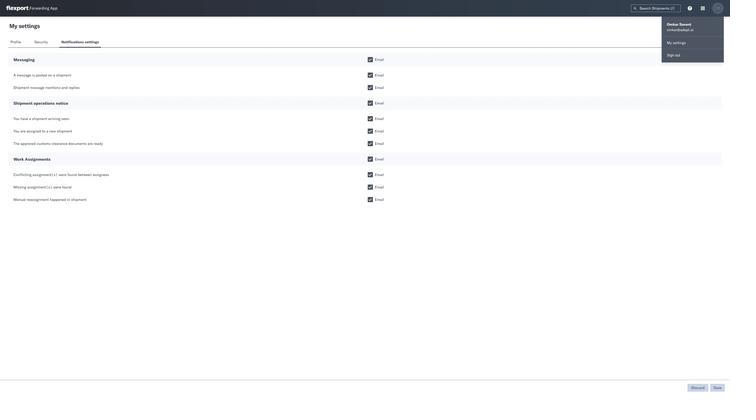 Task type: locate. For each thing, give the bounding box(es) containing it.
are left ready
[[88, 141, 93, 146]]

to
[[42, 129, 45, 134]]

0 vertical spatial assignment(s)
[[33, 172, 58, 177]]

you up the in the top left of the page
[[13, 129, 19, 134]]

conflicting
[[13, 172, 32, 177]]

2 you from the top
[[13, 129, 19, 134]]

1 horizontal spatial my settings
[[668, 40, 687, 45]]

have
[[20, 116, 28, 121]]

and
[[62, 85, 68, 90]]

found for missing assignment(s) were found
[[62, 185, 72, 190]]

a right have
[[29, 116, 31, 121]]

shipment down a
[[13, 85, 29, 90]]

assignment(s)
[[33, 172, 58, 177], [27, 185, 52, 190]]

missing
[[13, 185, 26, 190]]

6 email from the top
[[375, 129, 384, 134]]

0 horizontal spatial my settings
[[9, 22, 40, 30]]

2 horizontal spatial settings
[[673, 40, 687, 45]]

message
[[17, 73, 31, 78], [30, 85, 44, 90]]

shipment
[[56, 73, 71, 78], [32, 116, 47, 121], [57, 129, 72, 134], [71, 197, 86, 202]]

flexport. image
[[6, 6, 30, 11]]

found left between
[[67, 172, 77, 177]]

sign
[[668, 53, 675, 57]]

0 vertical spatial my settings
[[9, 22, 40, 30]]

were left between
[[59, 172, 66, 177]]

shipment right in
[[71, 197, 86, 202]]

were
[[59, 172, 66, 177], [53, 185, 61, 190]]

message right a
[[17, 73, 31, 78]]

my up 'sign'
[[668, 40, 673, 45]]

my up profile
[[9, 22, 17, 30]]

2 vertical spatial a
[[46, 129, 48, 134]]

0 vertical spatial found
[[67, 172, 77, 177]]

0 vertical spatial a
[[53, 73, 55, 78]]

are
[[20, 129, 26, 134], [88, 141, 93, 146]]

assignment(s) for missing
[[27, 185, 52, 190]]

9 email from the top
[[375, 172, 384, 177]]

assignment(s) up "reassignment"
[[27, 185, 52, 190]]

my settings up out
[[668, 40, 687, 45]]

message down is
[[30, 85, 44, 90]]

11 email from the top
[[375, 197, 384, 202]]

operations
[[34, 101, 55, 106]]

0 vertical spatial you
[[13, 116, 19, 121]]

my settings
[[9, 22, 40, 30], [668, 40, 687, 45]]

3 email from the top
[[375, 85, 384, 90]]

0 vertical spatial shipment
[[13, 85, 29, 90]]

are left assigned
[[20, 129, 26, 134]]

settings right "notifications"
[[85, 40, 99, 44]]

settings inside button
[[85, 40, 99, 44]]

1 vertical spatial are
[[88, 141, 93, 146]]

customs
[[37, 141, 51, 146]]

between
[[78, 172, 92, 177]]

5 email from the top
[[375, 116, 384, 121]]

manual reassignment happened in shipment
[[13, 197, 86, 202]]

my
[[9, 22, 17, 30], [668, 40, 673, 45]]

assignment(s) for conflicting
[[33, 172, 58, 177]]

8 email from the top
[[375, 157, 384, 162]]

the
[[13, 141, 20, 146]]

notifications settings
[[61, 40, 99, 44]]

omkar
[[668, 22, 679, 27]]

0 vertical spatial were
[[59, 172, 66, 177]]

settings up out
[[673, 40, 687, 45]]

were for missing
[[53, 185, 61, 190]]

were for conflicting
[[59, 172, 66, 177]]

my settings up profile
[[9, 22, 40, 30]]

7 email from the top
[[375, 141, 384, 146]]

a right on on the top of page
[[53, 73, 55, 78]]

shipment message mentions and replies
[[13, 85, 80, 90]]

assignment(s) up missing assignment(s) were found
[[33, 172, 58, 177]]

os
[[716, 6, 721, 10]]

arriving
[[48, 116, 60, 121]]

1 vertical spatial message
[[30, 85, 44, 90]]

10 email from the top
[[375, 185, 384, 190]]

1 vertical spatial my
[[668, 40, 673, 45]]

None checkbox
[[368, 73, 373, 78], [368, 129, 373, 134], [368, 157, 373, 162], [368, 185, 373, 190], [368, 197, 373, 202], [368, 73, 373, 78], [368, 129, 373, 134], [368, 157, 373, 162], [368, 185, 373, 190], [368, 197, 373, 202]]

a right to
[[46, 129, 48, 134]]

omkar@adept.ai
[[668, 27, 694, 32]]

1 vertical spatial assignment(s)
[[27, 185, 52, 190]]

a
[[13, 73, 16, 78]]

0 vertical spatial message
[[17, 73, 31, 78]]

out
[[676, 53, 681, 57]]

work assignments
[[13, 157, 51, 162]]

email for the approved customs clearance documents are ready
[[375, 141, 384, 146]]

you for you have a shipment arriving soon
[[13, 116, 19, 121]]

email for you are assigned to a new shipment
[[375, 129, 384, 134]]

forwarding
[[30, 6, 49, 11]]

ready
[[94, 141, 103, 146]]

the approved customs clearance documents are ready
[[13, 141, 103, 146]]

you have a shipment arriving soon
[[13, 116, 69, 121]]

0 horizontal spatial are
[[20, 129, 26, 134]]

1 vertical spatial were
[[53, 185, 61, 190]]

1 shipment from the top
[[13, 85, 29, 90]]

1 you from the top
[[13, 116, 19, 121]]

settings down forwarding app link
[[19, 22, 40, 30]]

1 vertical spatial found
[[62, 185, 72, 190]]

1 vertical spatial you
[[13, 129, 19, 134]]

manual
[[13, 197, 26, 202]]

1 horizontal spatial a
[[46, 129, 48, 134]]

settings
[[19, 22, 40, 30], [85, 40, 99, 44], [673, 40, 687, 45]]

clearance
[[52, 141, 68, 146]]

shipment up have
[[13, 101, 33, 106]]

security
[[34, 40, 48, 44]]

in
[[67, 197, 70, 202]]

on
[[48, 73, 52, 78]]

1 email from the top
[[375, 57, 384, 62]]

email
[[375, 57, 384, 62], [375, 73, 384, 78], [375, 85, 384, 90], [375, 101, 384, 106], [375, 116, 384, 121], [375, 129, 384, 134], [375, 141, 384, 146], [375, 157, 384, 162], [375, 172, 384, 177], [375, 185, 384, 190], [375, 197, 384, 202]]

savant
[[680, 22, 692, 27]]

found
[[67, 172, 77, 177], [62, 185, 72, 190]]

Search Shipments (/) text field
[[632, 4, 682, 12]]

a
[[53, 73, 55, 78], [29, 116, 31, 121], [46, 129, 48, 134]]

0 horizontal spatial a
[[29, 116, 31, 121]]

2 horizontal spatial a
[[53, 73, 55, 78]]

mentions
[[45, 85, 61, 90]]

you
[[13, 116, 19, 121], [13, 129, 19, 134]]

2 email from the top
[[375, 73, 384, 78]]

2 shipment from the top
[[13, 101, 33, 106]]

1 vertical spatial a
[[29, 116, 31, 121]]

assigned
[[27, 129, 41, 134]]

email for shipment operations notice
[[375, 101, 384, 106]]

0 vertical spatial my
[[9, 22, 17, 30]]

shipment
[[13, 85, 29, 90], [13, 101, 33, 106]]

were up happened at the left of the page
[[53, 185, 61, 190]]

email for you have a shipment arriving soon
[[375, 116, 384, 121]]

assignments
[[25, 157, 51, 162]]

1 horizontal spatial settings
[[85, 40, 99, 44]]

assignees
[[93, 172, 109, 177]]

found up in
[[62, 185, 72, 190]]

happened
[[50, 197, 66, 202]]

shipment for shipment operations notice
[[13, 101, 33, 106]]

a message is posted on a shipment
[[13, 73, 71, 78]]

shipment operations notice
[[13, 101, 68, 106]]

you left have
[[13, 116, 19, 121]]

None checkbox
[[368, 57, 373, 62], [368, 85, 373, 90], [368, 101, 373, 106], [368, 116, 373, 121], [368, 141, 373, 146], [368, 172, 373, 177], [368, 57, 373, 62], [368, 85, 373, 90], [368, 101, 373, 106], [368, 116, 373, 121], [368, 141, 373, 146], [368, 172, 373, 177]]

4 email from the top
[[375, 101, 384, 106]]

1 vertical spatial shipment
[[13, 101, 33, 106]]

documents
[[69, 141, 87, 146]]



Task type: describe. For each thing, give the bounding box(es) containing it.
email for conflicting assignment(s) were found between assignees
[[375, 172, 384, 177]]

0 horizontal spatial settings
[[19, 22, 40, 30]]

profile button
[[8, 37, 24, 47]]

shipment up the you are assigned to a new shipment
[[32, 116, 47, 121]]

1 horizontal spatial are
[[88, 141, 93, 146]]

you are assigned to a new shipment
[[13, 129, 72, 134]]

soon
[[61, 116, 69, 121]]

new
[[49, 129, 56, 134]]

omkar savant omkar@adept.ai
[[668, 22, 694, 32]]

email for work assignments
[[375, 157, 384, 162]]

is
[[32, 73, 35, 78]]

forwarding app link
[[6, 6, 57, 11]]

profile
[[10, 40, 21, 44]]

sign out button
[[662, 50, 725, 60]]

you for you are assigned to a new shipment
[[13, 129, 19, 134]]

security button
[[32, 37, 51, 47]]

shipment up the 'and'
[[56, 73, 71, 78]]

email for messaging
[[375, 57, 384, 62]]

1 vertical spatial my settings
[[668, 40, 687, 45]]

approved
[[21, 141, 36, 146]]

message for shipment
[[30, 85, 44, 90]]

os button
[[713, 2, 725, 14]]

shipment for shipment message mentions and replies
[[13, 85, 29, 90]]

email for manual reassignment happened in shipment
[[375, 197, 384, 202]]

my settings link
[[662, 38, 725, 48]]

found for conflicting assignment(s) were found between assignees
[[67, 172, 77, 177]]

0 horizontal spatial my
[[9, 22, 17, 30]]

0 vertical spatial are
[[20, 129, 26, 134]]

email for shipment message mentions and replies
[[375, 85, 384, 90]]

forwarding app
[[30, 6, 57, 11]]

replies
[[69, 85, 80, 90]]

app
[[50, 6, 57, 11]]

notice
[[56, 101, 68, 106]]

conflicting assignment(s) were found between assignees
[[13, 172, 109, 177]]

sign out
[[668, 53, 681, 57]]

messaging
[[13, 57, 35, 62]]

work
[[13, 157, 24, 162]]

1 horizontal spatial my
[[668, 40, 673, 45]]

notifications
[[61, 40, 84, 44]]

notifications settings button
[[59, 37, 101, 47]]

email for missing assignment(s) were found
[[375, 185, 384, 190]]

message for a
[[17, 73, 31, 78]]

shipment right new
[[57, 129, 72, 134]]

posted
[[36, 73, 47, 78]]

reassignment
[[27, 197, 49, 202]]

missing assignment(s) were found
[[13, 185, 72, 190]]

email for a message is posted on a shipment
[[375, 73, 384, 78]]



Task type: vqa. For each thing, say whether or not it's contained in the screenshot.
the Route
no



